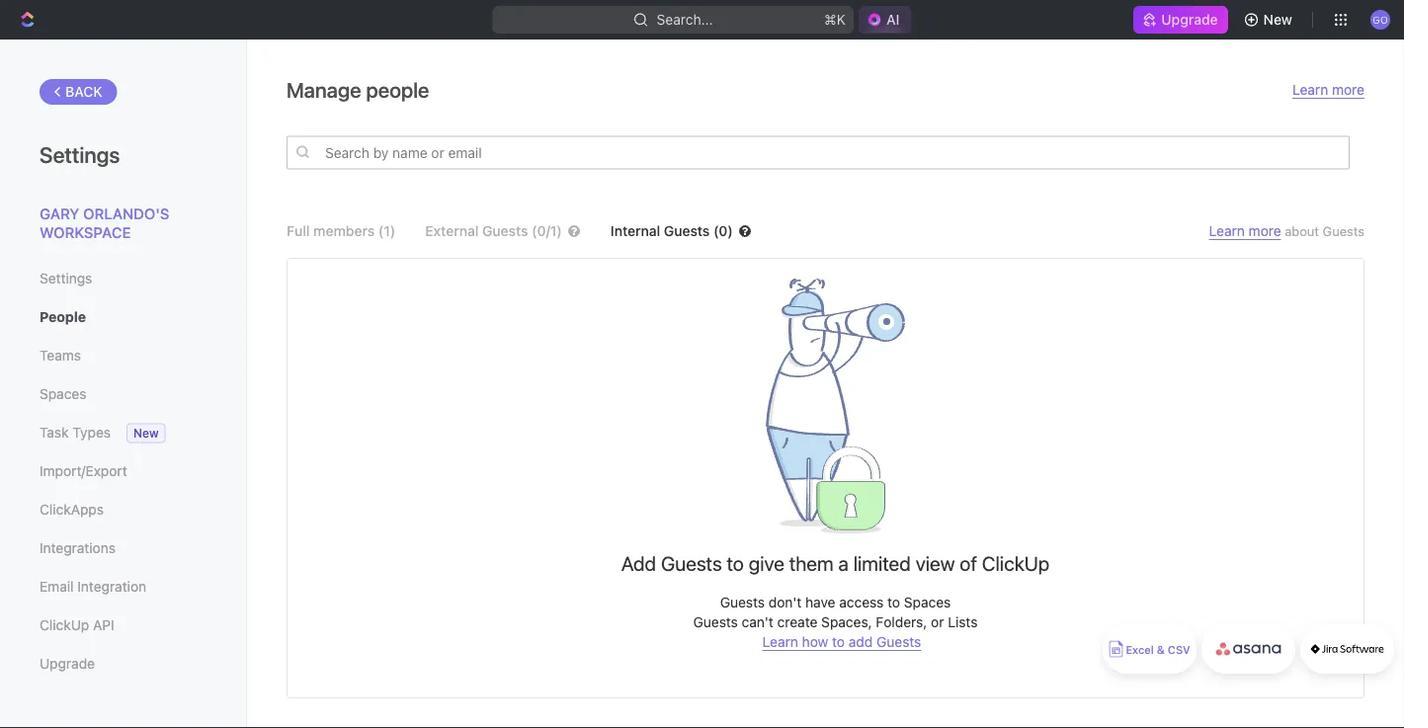 Task type: describe. For each thing, give the bounding box(es) containing it.
guests up can't
[[720, 594, 765, 611]]

external guests (0/1)
[[425, 223, 562, 239]]

limited
[[853, 551, 911, 575]]

gary
[[40, 205, 79, 222]]

email
[[40, 579, 74, 595]]

teams
[[40, 347, 81, 364]]

excel & csv
[[1126, 644, 1190, 657]]

members
[[313, 223, 375, 239]]

task
[[40, 424, 69, 441]]

0 vertical spatial clickup
[[982, 551, 1050, 575]]

(1)
[[378, 223, 396, 239]]

guests right add
[[661, 551, 722, 575]]

0 vertical spatial to
[[727, 551, 744, 575]]

learn inside guests don't have access to spaces guests can't create spaces, folders, or lists learn how to add guests
[[763, 634, 798, 650]]

⌘k
[[824, 11, 846, 28]]

can't
[[742, 614, 774, 630]]

spaces inside guests don't have access to spaces guests can't create spaces, folders, or lists learn how to add guests
[[904, 594, 951, 611]]

2 vertical spatial to
[[832, 634, 845, 650]]

more for learn more
[[1332, 82, 1365, 98]]

guests down the folders,
[[877, 634, 921, 650]]

0 vertical spatial upgrade link
[[1134, 6, 1228, 34]]

guests left (0)
[[664, 223, 710, 239]]

or
[[931, 614, 944, 630]]

csv
[[1168, 644, 1190, 657]]

a
[[838, 551, 849, 575]]

(0)
[[713, 223, 733, 239]]

2 settings from the top
[[40, 270, 92, 287]]

have
[[805, 594, 835, 611]]

ai button
[[859, 6, 911, 34]]

1 horizontal spatial upgrade
[[1161, 11, 1218, 28]]

guests left can't
[[693, 614, 738, 630]]

learn for learn more
[[1293, 82, 1328, 98]]

how
[[802, 634, 828, 650]]

manage people
[[287, 77, 429, 102]]

lists
[[948, 614, 978, 630]]

Search by name or email text field
[[287, 136, 1350, 169]]

workspace
[[40, 224, 131, 241]]

more for learn more about guests
[[1249, 223, 1281, 239]]

add
[[849, 634, 873, 650]]

guests left '(0/1)' at left top
[[482, 223, 528, 239]]

people
[[40, 309, 86, 325]]

types
[[72, 424, 111, 441]]

of
[[960, 551, 977, 575]]

access
[[839, 594, 884, 611]]

clickapps link
[[40, 493, 207, 527]]

folders,
[[876, 614, 927, 630]]

new inside settings element
[[133, 426, 159, 440]]

full
[[287, 223, 310, 239]]

people link
[[40, 300, 207, 334]]

upgrade inside settings element
[[40, 656, 95, 672]]

import/export
[[40, 463, 127, 479]]

spaces,
[[821, 614, 872, 630]]



Task type: vqa. For each thing, say whether or not it's contained in the screenshot.
Upgrade link to the bottom
yes



Task type: locate. For each thing, give the bounding box(es) containing it.
1 horizontal spatial upgrade link
[[1134, 6, 1228, 34]]

1 vertical spatial more
[[1249, 223, 1281, 239]]

new inside button
[[1263, 11, 1293, 28]]

to down the spaces,
[[832, 634, 845, 650]]

learn for learn more about guests
[[1209, 223, 1245, 239]]

internal guests (0)
[[611, 223, 733, 239]]

learn down create
[[763, 634, 798, 650]]

external
[[425, 223, 479, 239]]

learn left about
[[1209, 223, 1245, 239]]

clickapps
[[40, 501, 104, 518]]

0 vertical spatial new
[[1263, 11, 1293, 28]]

learn more
[[1293, 82, 1365, 98]]

full members (1) button
[[287, 223, 396, 239]]

1 vertical spatial clickup
[[40, 617, 89, 633]]

0 vertical spatial more
[[1332, 82, 1365, 98]]

them
[[789, 551, 834, 575]]

clickup api
[[40, 617, 114, 633]]

spaces link
[[40, 377, 207, 411]]

2 horizontal spatial to
[[887, 594, 900, 611]]

task types
[[40, 424, 111, 441]]

new
[[1263, 11, 1293, 28], [133, 426, 159, 440]]

go button
[[1365, 4, 1396, 36]]

gary orlando's workspace
[[40, 205, 169, 241]]

spaces down the "teams"
[[40, 386, 86, 402]]

guests don't have access to spaces guests can't create spaces, folders, or lists learn how to add guests
[[693, 594, 978, 650]]

settings down back "link" on the left of page
[[40, 141, 120, 167]]

about
[[1285, 224, 1319, 239]]

guests right about
[[1323, 224, 1365, 239]]

ai
[[886, 11, 900, 28]]

excel
[[1126, 644, 1154, 657]]

integration
[[77, 579, 146, 595]]

learn more about guests
[[1209, 223, 1365, 239]]

2 vertical spatial learn
[[763, 634, 798, 650]]

1 horizontal spatial new
[[1263, 11, 1293, 28]]

0 vertical spatial spaces
[[40, 386, 86, 402]]

&
[[1157, 644, 1165, 657]]

settings
[[40, 141, 120, 167], [40, 270, 92, 287]]

0 horizontal spatial new
[[133, 426, 159, 440]]

new button
[[1236, 4, 1304, 36]]

people
[[366, 77, 429, 102]]

0 horizontal spatial upgrade link
[[40, 647, 207, 681]]

upgrade down clickup api
[[40, 656, 95, 672]]

view
[[916, 551, 955, 575]]

settings link
[[40, 262, 207, 295]]

integrations link
[[40, 532, 207, 565]]

back
[[65, 83, 102, 100]]

teams link
[[40, 339, 207, 373]]

don't
[[769, 594, 802, 611]]

0 vertical spatial settings
[[40, 141, 120, 167]]

clickup right the of
[[982, 551, 1050, 575]]

1 vertical spatial to
[[887, 594, 900, 611]]

add
[[621, 551, 656, 575]]

guests
[[482, 223, 528, 239], [664, 223, 710, 239], [1323, 224, 1365, 239], [661, 551, 722, 575], [720, 594, 765, 611], [693, 614, 738, 630], [877, 634, 921, 650]]

(0/1)
[[532, 223, 562, 239]]

1 horizontal spatial to
[[832, 634, 845, 650]]

upgrade
[[1161, 11, 1218, 28], [40, 656, 95, 672]]

upgrade link left the "new" button
[[1134, 6, 1228, 34]]

guests inside learn more about guests
[[1323, 224, 1365, 239]]

create
[[777, 614, 818, 630]]

1 vertical spatial upgrade link
[[40, 647, 207, 681]]

0 vertical spatial learn
[[1293, 82, 1328, 98]]

0 horizontal spatial to
[[727, 551, 744, 575]]

upgrade link down clickup api link
[[40, 647, 207, 681]]

api
[[93, 617, 114, 633]]

email integration
[[40, 579, 146, 595]]

go
[[1373, 14, 1388, 25]]

excel & csv link
[[1103, 625, 1197, 674]]

1 vertical spatial upgrade
[[40, 656, 95, 672]]

learn down the "new" button
[[1293, 82, 1328, 98]]

clickup api link
[[40, 609, 207, 642]]

1 vertical spatial new
[[133, 426, 159, 440]]

upgrade link
[[1134, 6, 1228, 34], [40, 647, 207, 681]]

external guests (0/1) button
[[425, 223, 581, 239]]

clickup
[[982, 551, 1050, 575], [40, 617, 89, 633]]

to
[[727, 551, 744, 575], [887, 594, 900, 611], [832, 634, 845, 650]]

to left the give
[[727, 551, 744, 575]]

clickup left api
[[40, 617, 89, 633]]

0 horizontal spatial spaces
[[40, 386, 86, 402]]

more
[[1332, 82, 1365, 98], [1249, 223, 1281, 239]]

1 horizontal spatial clickup
[[982, 551, 1050, 575]]

manage
[[287, 77, 361, 102]]

0 horizontal spatial learn
[[763, 634, 798, 650]]

1 horizontal spatial learn
[[1209, 223, 1245, 239]]

internal guests (0) button
[[611, 223, 781, 239]]

spaces inside settings element
[[40, 386, 86, 402]]

1 horizontal spatial spaces
[[904, 594, 951, 611]]

0 horizontal spatial more
[[1249, 223, 1281, 239]]

learn
[[1293, 82, 1328, 98], [1209, 223, 1245, 239], [763, 634, 798, 650]]

full members (1)
[[287, 223, 396, 239]]

2 horizontal spatial learn
[[1293, 82, 1328, 98]]

settings up people
[[40, 270, 92, 287]]

spaces up or
[[904, 594, 951, 611]]

0 horizontal spatial clickup
[[40, 617, 89, 633]]

1 vertical spatial spaces
[[904, 594, 951, 611]]

import/export link
[[40, 455, 207, 488]]

1 settings from the top
[[40, 141, 120, 167]]

spaces
[[40, 386, 86, 402], [904, 594, 951, 611]]

give
[[749, 551, 784, 575]]

0 horizontal spatial upgrade
[[40, 656, 95, 672]]

email integration link
[[40, 570, 207, 604]]

internal
[[611, 223, 660, 239]]

back link
[[40, 79, 117, 105]]

to up the folders,
[[887, 594, 900, 611]]

upgrade left the "new" button
[[1161, 11, 1218, 28]]

1 vertical spatial settings
[[40, 270, 92, 287]]

clickup inside settings element
[[40, 617, 89, 633]]

settings element
[[0, 40, 247, 728]]

1 vertical spatial learn
[[1209, 223, 1245, 239]]

search...
[[657, 11, 713, 28]]

orlando's
[[83, 205, 169, 222]]

0 vertical spatial upgrade
[[1161, 11, 1218, 28]]

1 horizontal spatial more
[[1332, 82, 1365, 98]]

integrations
[[40, 540, 116, 556]]

add guests to give them a limited view of clickup
[[621, 551, 1050, 575]]

learn how to add guests link
[[763, 634, 921, 651]]



